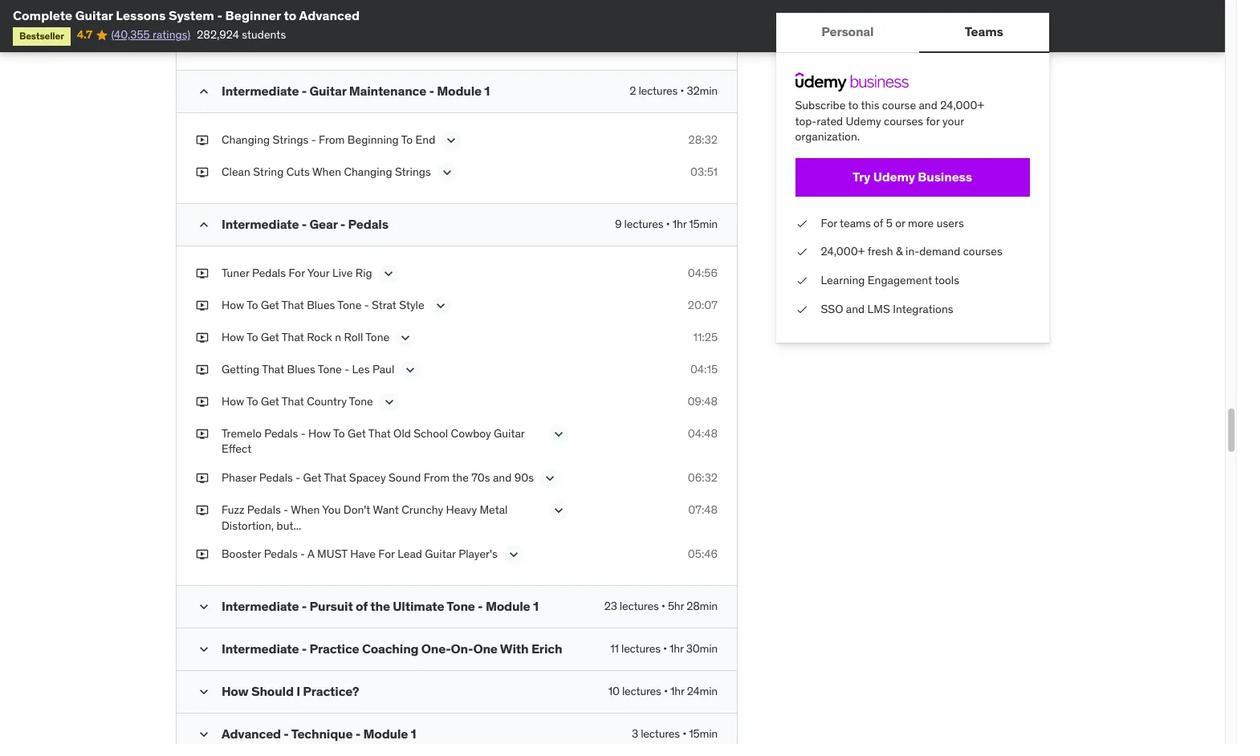 Task type: describe. For each thing, give the bounding box(es) containing it.
how to get that country tone
[[222, 394, 373, 409]]

that left "rock"
[[282, 330, 304, 345]]

fuzz pedals - when you don't want crunchy heavy metal distortion, but...
[[222, 503, 508, 533]]

heavy
[[446, 503, 477, 517]]

small image for intermediate - gear - pedals
[[196, 217, 212, 233]]

24,000+ inside "subscribe to this course and 24,000+ top‑rated udemy courses for your organization."
[[941, 98, 985, 112]]

one-
[[422, 641, 451, 657]]

on-
[[451, 641, 474, 657]]

and inside "subscribe to this course and 24,000+ top‑rated udemy courses for your organization."
[[920, 98, 939, 112]]

0 vertical spatial from
[[319, 132, 345, 147]]

lessons
[[116, 7, 166, 23]]

20:07
[[688, 298, 718, 312]]

intermediate - pursuit of the ultimate tone - module 1
[[222, 599, 539, 615]]

intermediate for intermediate - practice coaching one-on-one with erich
[[222, 641, 299, 657]]

style
[[399, 298, 425, 312]]

lms
[[868, 302, 891, 316]]

when for -
[[291, 503, 320, 517]]

booster pedals - a must have for lead guitar player's
[[222, 547, 498, 562]]

0 horizontal spatial to
[[284, 7, 297, 23]]

must
[[317, 547, 348, 562]]

lectures for intermediate - gear - pedals
[[625, 217, 664, 231]]

xsmall image for how to get that country tone
[[196, 394, 209, 410]]

guitar up the 4.7 on the left of page
[[75, 7, 113, 23]]

show lecture description image for how to get that country tone
[[381, 394, 397, 410]]

a
[[308, 547, 315, 562]]

tone left les
[[318, 362, 342, 377]]

how for how to get that country tone
[[222, 394, 244, 409]]

pursuit
[[310, 599, 353, 615]]

with
[[500, 641, 529, 657]]

xsmall image for changing strings - from beginning to end
[[196, 132, 209, 148]]

70s
[[472, 471, 491, 485]]

intermediate - gear - pedals
[[222, 216, 389, 232]]

9 lectures • 1hr 15min
[[615, 217, 718, 231]]

1 vertical spatial udemy
[[874, 169, 916, 185]]

tuner
[[222, 266, 250, 280]]

guitar up 'changing strings - from beginning to end'
[[310, 83, 347, 99]]

how should i practice?
[[222, 684, 359, 700]]

learning
[[822, 273, 866, 288]]

(40,355
[[111, 28, 150, 42]]

the chromatic run (scale)
[[222, 31, 355, 46]]

practice
[[310, 641, 360, 657]]

- inside tremelo pedals - how to get that old school cowboy guitar effect
[[301, 426, 306, 441]]

• for intermediate - pursuit of the ultimate tone - module 1
[[662, 599, 666, 614]]

11 lectures • 1hr 30min
[[611, 642, 718, 657]]

how for how should i practice?
[[222, 684, 249, 700]]

complete
[[13, 7, 72, 23]]

sso and lms integrations
[[822, 302, 954, 316]]

tone right roll
[[366, 330, 390, 345]]

get for rock
[[261, 330, 279, 345]]

1 horizontal spatial for
[[379, 547, 395, 562]]

tools
[[936, 273, 960, 288]]

show lecture description image for how to get that blues tone - strat style
[[433, 298, 449, 314]]

les
[[352, 362, 370, 377]]

1 horizontal spatial changing
[[344, 165, 393, 179]]

school
[[414, 426, 448, 441]]

changing strings - from beginning to end
[[222, 132, 436, 147]]

show lecture description image for fuzz pedals - when you don't want crunchy heavy metal distortion, but...
[[551, 503, 567, 519]]

small image for intermediate - guitar maintenance - module 1
[[196, 83, 212, 99]]

cowboy
[[451, 426, 491, 441]]

that inside tremelo pedals - how to get that old school cowboy guitar effect
[[369, 426, 391, 441]]

ultimate
[[393, 599, 445, 615]]

should
[[251, 684, 294, 700]]

demand
[[920, 245, 961, 259]]

one
[[474, 641, 498, 657]]

try udemy business
[[854, 169, 973, 185]]

23
[[605, 599, 617, 614]]

phaser pedals - get that spacey sound from the 70s and 90s
[[222, 471, 534, 485]]

intermediate for intermediate - gear - pedals
[[222, 216, 299, 232]]

organization.
[[796, 129, 861, 144]]

booster
[[222, 547, 261, 562]]

0 horizontal spatial module
[[364, 726, 408, 742]]

users
[[938, 216, 965, 230]]

how inside tremelo pedals - how to get that old school cowboy guitar effect
[[308, 426, 331, 441]]

erich
[[532, 641, 563, 657]]

phaser
[[222, 471, 257, 485]]

04:15
[[691, 362, 718, 377]]

udemy inside "subscribe to this course and 24,000+ top‑rated udemy courses for your organization."
[[847, 114, 882, 128]]

10 lectures • 1hr 24min
[[609, 685, 718, 699]]

0 vertical spatial strings
[[273, 132, 309, 147]]

1 vertical spatial for
[[289, 266, 305, 280]]

how to get that rock n roll tone
[[222, 330, 390, 345]]

xsmall image for tuner pedals for your live rig
[[196, 266, 209, 282]]

you
[[322, 503, 341, 517]]

• for how should i practice?
[[664, 685, 668, 699]]

i
[[297, 684, 300, 700]]

don't
[[344, 503, 371, 517]]

2 horizontal spatial 1
[[533, 599, 539, 615]]

show lecture description image for getting that blues tone - les paul
[[403, 362, 419, 378]]

maintenance
[[349, 83, 427, 99]]

the
[[222, 31, 240, 46]]

have
[[350, 547, 376, 562]]

show lecture description image for booster pedals - a must have for lead guitar player's
[[506, 547, 522, 563]]

subscribe
[[796, 98, 847, 112]]

1 vertical spatial the
[[371, 599, 390, 615]]

complete guitar lessons system - beginner to advanced
[[13, 7, 360, 23]]

this
[[862, 98, 880, 112]]

1 horizontal spatial from
[[424, 471, 450, 485]]

tab list containing personal
[[777, 13, 1050, 53]]

sound
[[389, 471, 421, 485]]

cuts
[[287, 165, 310, 179]]

intermediate for intermediate - pursuit of the ultimate tone - module 1
[[222, 599, 299, 615]]

xsmall image for fuzz pedals - when you don't want crunchy heavy metal distortion, but...
[[196, 503, 209, 519]]

spacey
[[349, 471, 386, 485]]

end
[[416, 132, 436, 147]]

23 lectures • 5hr 28min
[[605, 599, 718, 614]]

09:48
[[688, 394, 718, 409]]

lectures for intermediate - practice coaching one-on-one with erich
[[622, 642, 661, 657]]

0 horizontal spatial changing
[[222, 132, 270, 147]]

04:56
[[688, 266, 718, 280]]

1 vertical spatial strings
[[395, 165, 431, 179]]

n
[[335, 330, 342, 345]]

bestseller
[[19, 30, 64, 42]]

to left the end
[[401, 132, 413, 147]]

• for intermediate - gear - pedals
[[666, 217, 670, 231]]

run
[[298, 31, 318, 46]]

1 vertical spatial blues
[[287, 362, 316, 377]]

try udemy business link
[[796, 158, 1031, 197]]

intermediate for intermediate - guitar maintenance - module 1
[[222, 83, 299, 99]]

show lecture description image for clean string cuts when changing strings
[[439, 165, 455, 181]]

fuzz
[[222, 503, 245, 517]]

32min
[[687, 83, 718, 98]]

pedals for your
[[252, 266, 286, 280]]

to inside "subscribe to this course and 24,000+ top‑rated udemy courses for your organization."
[[849, 98, 859, 112]]

show lecture description image for phaser pedals - get that spacey sound from the 70s and 90s
[[542, 471, 558, 487]]

5hr
[[668, 599, 684, 614]]

your
[[944, 114, 965, 128]]

that up you
[[324, 471, 347, 485]]

effect
[[222, 442, 252, 457]]

for
[[927, 114, 941, 128]]



Task type: vqa. For each thing, say whether or not it's contained in the screenshot.


Task type: locate. For each thing, give the bounding box(es) containing it.
1hr right 9
[[673, 217, 687, 231]]

intermediate
[[222, 83, 299, 99], [222, 216, 299, 232], [222, 599, 299, 615], [222, 641, 299, 657]]

1 vertical spatial from
[[424, 471, 450, 485]]

the left the ultimate
[[371, 599, 390, 615]]

top‑rated
[[796, 114, 844, 128]]

pedals up distortion,
[[247, 503, 281, 517]]

personal button
[[777, 13, 920, 51]]

0 horizontal spatial of
[[356, 599, 368, 615]]

lectures right 3 in the bottom of the page
[[641, 727, 680, 742]]

changing up clean at the top of page
[[222, 132, 270, 147]]

tremelo
[[222, 426, 262, 441]]

of right pursuit
[[356, 599, 368, 615]]

for left lead
[[379, 547, 395, 562]]

to for how to get that rock n roll tone
[[247, 330, 258, 345]]

0 vertical spatial the
[[452, 471, 469, 485]]

1 horizontal spatial courses
[[964, 245, 1004, 259]]

intermediate down string
[[222, 216, 299, 232]]

and right the 70s
[[493, 471, 512, 485]]

small image for how should i practice?
[[196, 685, 212, 701]]

lectures for intermediate - pursuit of the ultimate tone - module 1
[[620, 599, 659, 614]]

want
[[373, 503, 399, 517]]

0 vertical spatial to
[[284, 7, 297, 23]]

2 horizontal spatial and
[[920, 98, 939, 112]]

1 horizontal spatial 1
[[485, 83, 490, 99]]

• for intermediate - guitar maintenance - module 1
[[681, 83, 685, 98]]

1 vertical spatial courses
[[964, 245, 1004, 259]]

3 intermediate from the top
[[222, 599, 299, 615]]

and up for
[[920, 98, 939, 112]]

from right the sound in the bottom left of the page
[[424, 471, 450, 485]]

show lecture description image for tuner pedals for your live rig
[[381, 266, 397, 282]]

• right 9
[[666, 217, 670, 231]]

90s
[[515, 471, 534, 485]]

-
[[217, 7, 223, 23], [302, 83, 307, 99], [429, 83, 435, 99], [312, 132, 316, 147], [302, 216, 307, 232], [340, 216, 346, 232], [365, 298, 369, 312], [345, 362, 350, 377], [301, 426, 306, 441], [296, 471, 301, 485], [284, 503, 289, 517], [301, 547, 305, 562], [302, 599, 307, 615], [478, 599, 483, 615], [302, 641, 307, 657], [284, 726, 289, 742], [356, 726, 361, 742]]

0 horizontal spatial and
[[493, 471, 512, 485]]

system
[[169, 7, 214, 23]]

clean
[[222, 165, 251, 179]]

28:32
[[689, 132, 718, 147]]

1 vertical spatial changing
[[344, 165, 393, 179]]

1hr left 30min
[[670, 642, 684, 657]]

1 vertical spatial 1
[[533, 599, 539, 615]]

lectures for intermediate - guitar maintenance - module 1
[[639, 83, 678, 98]]

module right the maintenance
[[437, 83, 482, 99]]

for left teams on the right top of the page
[[822, 216, 838, 230]]

string
[[253, 165, 284, 179]]

(40,355 ratings)
[[111, 28, 191, 42]]

0 vertical spatial blues
[[307, 298, 335, 312]]

07:48
[[689, 503, 718, 517]]

guitar right lead
[[425, 547, 456, 562]]

ratings)
[[153, 28, 191, 42]]

how down "getting"
[[222, 394, 244, 409]]

1 vertical spatial to
[[849, 98, 859, 112]]

to inside tremelo pedals - how to get that old school cowboy guitar effect
[[333, 426, 345, 441]]

get for blues
[[261, 298, 279, 312]]

live
[[333, 266, 353, 280]]

get left old
[[348, 426, 366, 441]]

5 small image from the top
[[196, 685, 212, 701]]

2 small image from the top
[[196, 217, 212, 233]]

show lecture description image for tremelo pedals - how to get that old school cowboy guitar effect
[[551, 426, 567, 443]]

1 vertical spatial and
[[847, 302, 866, 316]]

how
[[222, 298, 244, 312], [222, 330, 244, 345], [222, 394, 244, 409], [308, 426, 331, 441], [222, 684, 249, 700]]

show lecture description image
[[439, 165, 455, 181], [381, 266, 397, 282], [433, 298, 449, 314], [398, 330, 414, 346], [403, 362, 419, 378], [381, 394, 397, 410], [542, 471, 558, 487]]

2 vertical spatial 1hr
[[671, 685, 685, 699]]

small image for intermediate - practice coaching one-on-one with erich
[[196, 642, 212, 658]]

lectures right '23'
[[620, 599, 659, 614]]

pedals for a
[[264, 547, 298, 562]]

changing down beginning
[[344, 165, 393, 179]]

pedals for how
[[264, 426, 298, 441]]

to up "getting"
[[247, 330, 258, 345]]

get inside tremelo pedals - how to get that old school cowboy guitar effect
[[348, 426, 366, 441]]

pedals right gear
[[348, 216, 389, 232]]

coaching
[[362, 641, 419, 657]]

get
[[261, 298, 279, 312], [261, 330, 279, 345], [261, 394, 279, 409], [348, 426, 366, 441], [303, 471, 322, 485]]

0 vertical spatial courses
[[885, 114, 924, 128]]

sso
[[822, 302, 844, 316]]

get left spacey
[[303, 471, 322, 485]]

• for advanced - technique - module 1
[[683, 727, 687, 742]]

module right technique
[[364, 726, 408, 742]]

of left 5
[[875, 216, 884, 230]]

1 vertical spatial advanced
[[222, 726, 281, 742]]

03:51
[[691, 165, 718, 179]]

tone right the ultimate
[[447, 599, 475, 615]]

• left 5hr
[[662, 599, 666, 614]]

15min up '04:56' on the right
[[690, 217, 718, 231]]

gear
[[310, 216, 338, 232]]

0 vertical spatial of
[[875, 216, 884, 230]]

show lecture description image for changing strings - from beginning to end
[[444, 132, 460, 148]]

lectures right 9
[[625, 217, 664, 231]]

course
[[883, 98, 917, 112]]

that left the country
[[282, 394, 304, 409]]

changing
[[222, 132, 270, 147], [344, 165, 393, 179]]

xsmall image
[[196, 132, 209, 148], [196, 266, 209, 282], [796, 302, 809, 317], [196, 394, 209, 410], [196, 503, 209, 519], [196, 547, 209, 563]]

blues up "rock"
[[307, 298, 335, 312]]

strings down the end
[[395, 165, 431, 179]]

1hr left 24min
[[671, 685, 685, 699]]

06:32
[[688, 471, 718, 485]]

1 horizontal spatial 24,000+
[[941, 98, 985, 112]]

0 vertical spatial 15min
[[690, 217, 718, 231]]

rig
[[356, 266, 372, 280]]

how up "getting"
[[222, 330, 244, 345]]

2 horizontal spatial for
[[822, 216, 838, 230]]

intermediate up should
[[222, 641, 299, 657]]

teams
[[966, 24, 1004, 40]]

pedals right phaser
[[259, 471, 293, 485]]

2 vertical spatial module
[[364, 726, 408, 742]]

30min
[[687, 642, 718, 657]]

9
[[615, 217, 622, 231]]

show lecture description image
[[444, 132, 460, 148], [551, 426, 567, 443], [551, 503, 567, 519], [506, 547, 522, 563]]

tone down les
[[349, 394, 373, 409]]

get for country
[[261, 394, 279, 409]]

from up clean string cuts when changing strings
[[319, 132, 345, 147]]

old
[[394, 426, 411, 441]]

1hr for one-
[[670, 642, 684, 657]]

tab list
[[777, 13, 1050, 53]]

• for intermediate - practice coaching one-on-one with erich
[[664, 642, 668, 657]]

0 vertical spatial 1hr
[[673, 217, 687, 231]]

2 15min from the top
[[690, 727, 718, 742]]

0 horizontal spatial courses
[[885, 114, 924, 128]]

small image for advanced - technique - module 1
[[196, 727, 212, 743]]

tuner pedals for your live rig
[[222, 266, 372, 280]]

get down tuner pedals for your live rig
[[261, 298, 279, 312]]

that down tuner pedals for your live rig
[[282, 298, 304, 312]]

0 horizontal spatial 24,000+
[[822, 245, 866, 259]]

pedals inside the fuzz pedals - when you don't want crunchy heavy metal distortion, but...
[[247, 503, 281, 517]]

crunchy
[[402, 503, 444, 517]]

to for how to get that blues tone - strat style
[[247, 298, 258, 312]]

learning engagement tools
[[822, 273, 960, 288]]

0 vertical spatial changing
[[222, 132, 270, 147]]

1 vertical spatial when
[[291, 503, 320, 517]]

24,000+ up your
[[941, 98, 985, 112]]

24,000+ fresh & in-demand courses
[[822, 245, 1004, 259]]

get up tremelo
[[261, 394, 279, 409]]

lectures right 2
[[639, 83, 678, 98]]

4 intermediate from the top
[[222, 641, 299, 657]]

3 small image from the top
[[196, 599, 212, 616]]

1 vertical spatial of
[[356, 599, 368, 615]]

1 vertical spatial module
[[486, 599, 531, 615]]

personal
[[822, 24, 875, 40]]

udemy
[[847, 114, 882, 128], [874, 169, 916, 185]]

guitar inside tremelo pedals - how to get that old school cowboy guitar effect
[[494, 426, 525, 441]]

that right "getting"
[[262, 362, 285, 377]]

15min down 24min
[[690, 727, 718, 742]]

0 vertical spatial 24,000+
[[941, 98, 985, 112]]

how to get that blues tone - strat style
[[222, 298, 425, 312]]

courses right demand
[[964, 245, 1004, 259]]

28min
[[687, 599, 718, 614]]

04:48
[[688, 426, 718, 441]]

to up the chromatic run (scale)
[[284, 7, 297, 23]]

1 vertical spatial 24,000+
[[822, 245, 866, 259]]

1 vertical spatial 1hr
[[670, 642, 684, 657]]

business
[[919, 169, 973, 185]]

0 vertical spatial for
[[822, 216, 838, 230]]

to down the country
[[333, 426, 345, 441]]

1 horizontal spatial advanced
[[299, 7, 360, 23]]

clean string cuts when changing strings
[[222, 165, 431, 179]]

1 horizontal spatial to
[[849, 98, 859, 112]]

module up with
[[486, 599, 531, 615]]

teams
[[841, 216, 872, 230]]

teams button
[[920, 13, 1050, 51]]

1hr for pedals
[[673, 217, 687, 231]]

intermediate down booster
[[222, 599, 299, 615]]

that left old
[[369, 426, 391, 441]]

1 vertical spatial 15min
[[690, 727, 718, 742]]

in-
[[907, 245, 920, 259]]

how for how to get that blues tone - strat style
[[222, 298, 244, 312]]

3
[[632, 727, 639, 742]]

- inside the fuzz pedals - when you don't want crunchy heavy metal distortion, but...
[[284, 503, 289, 517]]

chromatic
[[243, 31, 295, 46]]

when right cuts
[[312, 165, 341, 179]]

small image
[[196, 83, 212, 99], [196, 217, 212, 233], [196, 599, 212, 616], [196, 642, 212, 658], [196, 685, 212, 701], [196, 727, 212, 743]]

blues up the how to get that country tone
[[287, 362, 316, 377]]

2 vertical spatial 1
[[411, 726, 417, 742]]

tone up roll
[[338, 298, 362, 312]]

lectures for advanced - technique - module 1
[[641, 727, 680, 742]]

the left the 70s
[[452, 471, 469, 485]]

pedals right tuner
[[252, 266, 286, 280]]

pedals down but...
[[264, 547, 298, 562]]

0 vertical spatial advanced
[[299, 7, 360, 23]]

0 vertical spatial when
[[312, 165, 341, 179]]

udemy right try
[[874, 169, 916, 185]]

lectures for how should i practice?
[[623, 685, 662, 699]]

metal
[[480, 503, 508, 517]]

from
[[319, 132, 345, 147], [424, 471, 450, 485]]

when up but...
[[291, 503, 320, 517]]

lectures right '10'
[[623, 685, 662, 699]]

rock
[[307, 330, 333, 345]]

blues
[[307, 298, 335, 312], [287, 362, 316, 377]]

11:25
[[694, 330, 718, 345]]

how for how to get that rock n roll tone
[[222, 330, 244, 345]]

lead
[[398, 547, 423, 562]]

xsmall image for booster pedals - a must have for lead guitar player's
[[196, 547, 209, 563]]

xsmall image
[[196, 0, 209, 15], [196, 31, 209, 47], [196, 165, 209, 180], [796, 216, 809, 232], [796, 245, 809, 260], [796, 273, 809, 289], [196, 298, 209, 314], [196, 330, 209, 346], [196, 362, 209, 378], [196, 426, 209, 442], [196, 471, 209, 487]]

udemy down 'this' at the top of page
[[847, 114, 882, 128]]

0 horizontal spatial advanced
[[222, 726, 281, 742]]

show lecture description image for how to get that rock n roll tone
[[398, 330, 414, 346]]

0 vertical spatial udemy
[[847, 114, 882, 128]]

0 horizontal spatial from
[[319, 132, 345, 147]]

0 horizontal spatial for
[[289, 266, 305, 280]]

students
[[242, 28, 286, 42]]

for left your
[[289, 266, 305, 280]]

how down the country
[[308, 426, 331, 441]]

• left 30min
[[664, 642, 668, 657]]

0 vertical spatial module
[[437, 83, 482, 99]]

intermediate down chromatic
[[222, 83, 299, 99]]

2 intermediate from the top
[[222, 216, 299, 232]]

tone
[[338, 298, 362, 312], [366, 330, 390, 345], [318, 362, 342, 377], [349, 394, 373, 409], [447, 599, 475, 615]]

1 horizontal spatial and
[[847, 302, 866, 316]]

1 horizontal spatial the
[[452, 471, 469, 485]]

pedals inside tremelo pedals - how to get that old school cowboy guitar effect
[[264, 426, 298, 441]]

strings up cuts
[[273, 132, 309, 147]]

courses inside "subscribe to this course and 24,000+ top‑rated udemy courses for your organization."
[[885, 114, 924, 128]]

to down tuner
[[247, 298, 258, 312]]

pedals for get
[[259, 471, 293, 485]]

• left 24min
[[664, 685, 668, 699]]

0 horizontal spatial strings
[[273, 132, 309, 147]]

or
[[896, 216, 906, 230]]

1 15min from the top
[[690, 217, 718, 231]]

tremelo pedals - how to get that old school cowboy guitar effect
[[222, 426, 525, 457]]

and right the sso on the top of page
[[847, 302, 866, 316]]

1 intermediate from the top
[[222, 83, 299, 99]]

when inside the fuzz pedals - when you don't want crunchy heavy metal distortion, but...
[[291, 503, 320, 517]]

pedals for when
[[247, 503, 281, 517]]

to for how to get that country tone
[[247, 394, 258, 409]]

4 small image from the top
[[196, 642, 212, 658]]

how down tuner
[[222, 298, 244, 312]]

2 horizontal spatial module
[[486, 599, 531, 615]]

fresh
[[869, 245, 894, 259]]

guitar right the cowboy
[[494, 426, 525, 441]]

24,000+ up learning
[[822, 245, 866, 259]]

1 small image from the top
[[196, 83, 212, 99]]

pedals down the how to get that country tone
[[264, 426, 298, 441]]

•
[[681, 83, 685, 98], [666, 217, 670, 231], [662, 599, 666, 614], [664, 642, 668, 657], [664, 685, 668, 699], [683, 727, 687, 742]]

10
[[609, 685, 620, 699]]

advanced
[[299, 7, 360, 23], [222, 726, 281, 742]]

1 horizontal spatial of
[[875, 216, 884, 230]]

udemy business image
[[796, 72, 909, 92]]

6 small image from the top
[[196, 727, 212, 743]]

24min
[[687, 685, 718, 699]]

player's
[[459, 547, 498, 562]]

when for cuts
[[312, 165, 341, 179]]

0 horizontal spatial the
[[371, 599, 390, 615]]

lectures right 11
[[622, 642, 661, 657]]

0 vertical spatial and
[[920, 98, 939, 112]]

05:46
[[688, 547, 718, 562]]

how left should
[[222, 684, 249, 700]]

2 vertical spatial for
[[379, 547, 395, 562]]

• down 10 lectures • 1hr 24min
[[683, 727, 687, 742]]

1 horizontal spatial strings
[[395, 165, 431, 179]]

2 vertical spatial and
[[493, 471, 512, 485]]

to up tremelo
[[247, 394, 258, 409]]

get left "rock"
[[261, 330, 279, 345]]

• left 32min
[[681, 83, 685, 98]]

0 horizontal spatial 1
[[411, 726, 417, 742]]

282,924 students
[[197, 28, 286, 42]]

1 horizontal spatial module
[[437, 83, 482, 99]]

small image for intermediate - pursuit of the ultimate tone - module 1
[[196, 599, 212, 616]]

technique
[[291, 726, 353, 742]]

to left 'this' at the top of page
[[849, 98, 859, 112]]

courses down course
[[885, 114, 924, 128]]

(scale)
[[321, 31, 355, 46]]

advanced down should
[[222, 726, 281, 742]]

0 vertical spatial 1
[[485, 83, 490, 99]]

intermediate - practice coaching one-on-one with erich
[[222, 641, 563, 657]]

beginner
[[225, 7, 281, 23]]

advanced up the (scale)
[[299, 7, 360, 23]]



